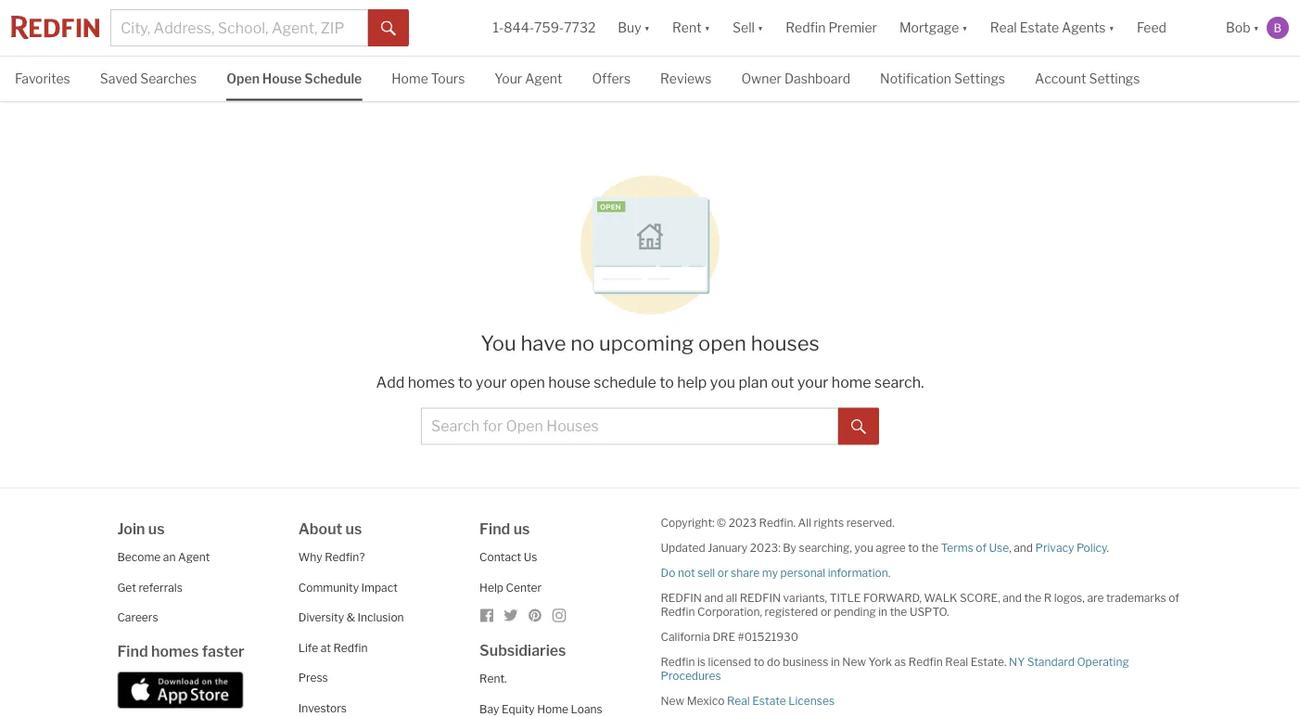 Task type: describe. For each thing, give the bounding box(es) containing it.
account settings
[[1035, 71, 1141, 87]]

1 vertical spatial agent
[[178, 550, 210, 564]]

7732
[[564, 20, 596, 36]]

redfin right as
[[909, 655, 943, 669]]

▾ for bob ▾
[[1254, 20, 1260, 36]]

in inside redfin and all redfin variants, title forward, walk score, and the r logos, are trademarks of redfin corporation, registered or pending in the uspto.
[[879, 605, 888, 619]]

find for find us
[[480, 520, 511, 538]]

information
[[828, 566, 889, 580]]

why
[[299, 550, 323, 564]]

why redfin?
[[299, 550, 365, 564]]

reviews link
[[661, 57, 712, 99]]

agents
[[1062, 20, 1106, 36]]

standard
[[1028, 655, 1075, 669]]

terms of use link
[[941, 541, 1010, 555]]

referrals
[[139, 581, 183, 594]]

sell
[[698, 566, 715, 580]]

terms
[[941, 541, 974, 555]]

notification
[[881, 71, 952, 87]]

0 horizontal spatial in
[[831, 655, 840, 669]]

use
[[989, 541, 1010, 555]]

diversity & inclusion button
[[299, 611, 404, 624]]

submit search image
[[852, 419, 867, 434]]

favorites
[[15, 71, 70, 87]]

all
[[798, 516, 812, 530]]

user photo image
[[1267, 17, 1290, 39]]

offers link
[[592, 57, 631, 99]]

join us
[[117, 520, 165, 538]]

home tours
[[392, 71, 465, 87]]

do not sell or share my personal information .
[[661, 566, 891, 580]]

▾ inside dropdown button
[[1109, 20, 1115, 36]]

personal
[[781, 566, 826, 580]]

are
[[1088, 591, 1104, 605]]

us
[[524, 550, 538, 564]]

sell ▾ button
[[722, 0, 775, 56]]

mortgage ▾
[[900, 20, 968, 36]]

rent ▾ button
[[662, 0, 722, 56]]

1 vertical spatial .
[[889, 566, 891, 580]]

real inside dropdown button
[[991, 20, 1017, 36]]

pending
[[834, 605, 876, 619]]

redfin pinterest image
[[528, 608, 543, 623]]

buy ▾
[[618, 20, 650, 36]]

privacy policy link
[[1036, 541, 1107, 555]]

estate inside dropdown button
[[1020, 20, 1060, 36]]

us for about us
[[346, 520, 362, 538]]

rent
[[673, 20, 702, 36]]

1-844-759-7732 link
[[493, 20, 596, 36]]

investors
[[299, 701, 347, 715]]

variants,
[[784, 591, 828, 605]]

redfin facebook image
[[480, 608, 495, 623]]

0 horizontal spatial estate
[[753, 694, 786, 708]]

estate.
[[971, 655, 1007, 669]]

and right ,
[[1014, 541, 1034, 555]]

get referrals
[[117, 581, 183, 594]]

center
[[506, 581, 542, 594]]

equity
[[502, 702, 535, 716]]

rent.
[[480, 672, 507, 685]]

dashboard
[[785, 71, 851, 87]]

mexico
[[687, 694, 725, 708]]

open for your
[[510, 373, 545, 391]]

bay equity home loans button
[[480, 702, 603, 716]]

dre
[[713, 630, 736, 644]]

january
[[708, 541, 748, 555]]

why redfin? button
[[299, 550, 365, 564]]

home tours link
[[392, 57, 465, 99]]

0 vertical spatial you
[[710, 373, 736, 391]]

find for find homes faster
[[117, 642, 148, 660]]

diversity & inclusion
[[299, 611, 404, 624]]

1-844-759-7732
[[493, 20, 596, 36]]

operating
[[1078, 655, 1130, 669]]

redfin?
[[325, 550, 365, 564]]

0 vertical spatial .
[[1107, 541, 1110, 555]]

1 horizontal spatial you
[[855, 541, 874, 555]]

schedule
[[305, 71, 362, 87]]

help center
[[480, 581, 542, 594]]

City, Address, School, Agent, ZIP search field
[[110, 9, 369, 46]]

to left 'do'
[[754, 655, 765, 669]]

redfin up procedures
[[661, 655, 695, 669]]

download the redfin app on the apple app store image
[[117, 671, 243, 709]]

press
[[299, 671, 328, 684]]

copyright: © 2023 redfin. all rights reserved.
[[661, 516, 895, 530]]

licenses
[[789, 694, 835, 708]]

my
[[762, 566, 778, 580]]

careers
[[117, 611, 158, 624]]

1 redfin from the left
[[661, 591, 702, 605]]

contact us button
[[480, 550, 538, 564]]

0 vertical spatial or
[[718, 566, 729, 580]]

contact us
[[480, 550, 538, 564]]

real estate agents ▾
[[991, 20, 1115, 36]]

redfin inside redfin and all redfin variants, title forward, walk score, and the r logos, are trademarks of redfin corporation, registered or pending in the uspto.
[[661, 605, 695, 619]]

settings for notification settings
[[955, 71, 1006, 87]]

life at redfin button
[[299, 641, 368, 654]]

▾ for mortgage ▾
[[962, 20, 968, 36]]

owner dashboard
[[742, 71, 851, 87]]

score,
[[960, 591, 1001, 605]]

0 horizontal spatial the
[[890, 605, 908, 619]]

logos,
[[1055, 591, 1085, 605]]

an
[[163, 550, 176, 564]]

careers button
[[117, 611, 158, 624]]

investors button
[[299, 701, 347, 715]]

0 horizontal spatial of
[[976, 541, 987, 555]]

upcoming
[[599, 331, 694, 356]]

as
[[895, 655, 907, 669]]

at
[[321, 641, 331, 654]]

submit search image
[[381, 21, 396, 36]]

about us
[[299, 520, 362, 538]]

1 horizontal spatial the
[[922, 541, 939, 555]]

agree
[[876, 541, 906, 555]]

california
[[661, 630, 710, 644]]

registered
[[765, 605, 819, 619]]

Search for Open Houses search field
[[421, 408, 839, 445]]

policy
[[1077, 541, 1107, 555]]



Task type: locate. For each thing, give the bounding box(es) containing it.
title
[[830, 591, 861, 605]]

do
[[661, 566, 676, 580]]

▾ right bob
[[1254, 20, 1260, 36]]

1 your from the left
[[476, 373, 507, 391]]

rights
[[814, 516, 844, 530]]

share
[[731, 566, 760, 580]]

0 vertical spatial home
[[392, 71, 428, 87]]

become
[[117, 550, 161, 564]]

the left terms
[[922, 541, 939, 555]]

saved searches
[[100, 71, 197, 87]]

owner
[[742, 71, 782, 87]]

redfin right at
[[334, 641, 368, 654]]

1 vertical spatial the
[[1025, 591, 1042, 605]]

to left help
[[660, 373, 674, 391]]

buy
[[618, 20, 642, 36]]

rent ▾ button
[[673, 0, 711, 56]]

1 horizontal spatial find
[[480, 520, 511, 538]]

0 horizontal spatial real
[[727, 694, 750, 708]]

▾ right the sell
[[758, 20, 764, 36]]

community
[[299, 581, 359, 594]]

your
[[476, 373, 507, 391], [798, 373, 829, 391]]

1 ▾ from the left
[[644, 20, 650, 36]]

the down "forward,"
[[890, 605, 908, 619]]

all
[[726, 591, 738, 605]]

real right mortgage ▾ at right
[[991, 20, 1017, 36]]

0 horizontal spatial agent
[[178, 550, 210, 564]]

open house schedule
[[227, 71, 362, 87]]

your agent
[[495, 71, 563, 87]]

0 vertical spatial find
[[480, 520, 511, 538]]

settings inside account settings link
[[1090, 71, 1141, 87]]

2 horizontal spatial the
[[1025, 591, 1042, 605]]

estate left agents
[[1020, 20, 1060, 36]]

2 settings from the left
[[1090, 71, 1141, 87]]

your agent link
[[495, 57, 563, 99]]

redfin premier
[[786, 20, 878, 36]]

life
[[299, 641, 318, 654]]

1 vertical spatial open
[[510, 373, 545, 391]]

1 vertical spatial in
[[831, 655, 840, 669]]

real left estate.
[[946, 655, 969, 669]]

house
[[262, 71, 302, 87]]

2 horizontal spatial real
[[991, 20, 1017, 36]]

1 horizontal spatial home
[[537, 702, 569, 716]]

owner dashboard link
[[742, 57, 851, 99]]

0 vertical spatial the
[[922, 541, 939, 555]]

us for join us
[[148, 520, 165, 538]]

us up us
[[514, 520, 530, 538]]

join
[[117, 520, 145, 538]]

updated january 2023: by searching, you agree to the terms of use , and privacy policy .
[[661, 541, 1110, 555]]

1 settings from the left
[[955, 71, 1006, 87]]

1 vertical spatial estate
[[753, 694, 786, 708]]

1 vertical spatial find
[[117, 642, 148, 660]]

redfin inside button
[[786, 20, 826, 36]]

buy ▾ button
[[618, 0, 650, 56]]

1 us from the left
[[148, 520, 165, 538]]

in right business
[[831, 655, 840, 669]]

new left york
[[843, 655, 867, 669]]

0 horizontal spatial open
[[510, 373, 545, 391]]

mortgage ▾ button
[[889, 0, 980, 56]]

houses
[[751, 331, 820, 356]]

contact
[[480, 550, 522, 564]]

ny standard operating procedures link
[[661, 655, 1130, 683]]

business
[[783, 655, 829, 669]]

us up "redfin?" at bottom left
[[346, 520, 362, 538]]

0 vertical spatial homes
[[408, 373, 455, 391]]

of
[[976, 541, 987, 555], [1169, 591, 1180, 605]]

or down title
[[821, 605, 832, 619]]

2023
[[729, 516, 757, 530]]

1 horizontal spatial redfin
[[740, 591, 781, 605]]

or inside redfin and all redfin variants, title forward, walk score, and the r logos, are trademarks of redfin corporation, registered or pending in the uspto.
[[821, 605, 832, 619]]

0 horizontal spatial you
[[710, 373, 736, 391]]

you up information
[[855, 541, 874, 555]]

in down "forward,"
[[879, 605, 888, 619]]

mortgage ▾ button
[[900, 0, 968, 56]]

not
[[678, 566, 696, 580]]

you
[[481, 331, 516, 356]]

walk
[[925, 591, 958, 605]]

corporation,
[[698, 605, 763, 619]]

ny
[[1010, 655, 1025, 669]]

2 your from the left
[[798, 373, 829, 391]]

real right mexico
[[727, 694, 750, 708]]

settings right account
[[1090, 71, 1141, 87]]

us
[[148, 520, 165, 538], [346, 520, 362, 538], [514, 520, 530, 538]]

2 horizontal spatial us
[[514, 520, 530, 538]]

redfin is licensed to do business in new york as redfin real estate.
[[661, 655, 1010, 669]]

bay
[[480, 702, 500, 716]]

0 horizontal spatial settings
[[955, 71, 1006, 87]]

1 horizontal spatial or
[[821, 605, 832, 619]]

us for find us
[[514, 520, 530, 538]]

the left r
[[1025, 591, 1042, 605]]

faster
[[202, 642, 245, 660]]

to right agree at the right of the page
[[909, 541, 919, 555]]

▾ for rent ▾
[[705, 20, 711, 36]]

add homes to your open house schedule to help you plan out your home search.
[[376, 373, 925, 391]]

redfin left premier
[[786, 20, 826, 36]]

open left house in the bottom of the page
[[510, 373, 545, 391]]

▾ right rent
[[705, 20, 711, 36]]

or
[[718, 566, 729, 580], [821, 605, 832, 619]]

redfin twitter image
[[504, 608, 519, 623]]

you left plan
[[710, 373, 736, 391]]

2 ▾ from the left
[[705, 20, 711, 36]]

,
[[1010, 541, 1012, 555]]

diversity
[[299, 611, 344, 624]]

homes for add
[[408, 373, 455, 391]]

of left use
[[976, 541, 987, 555]]

▾ right mortgage at the top of the page
[[962, 20, 968, 36]]

▾ right agents
[[1109, 20, 1115, 36]]

settings inside notification settings link
[[955, 71, 1006, 87]]

licensed
[[708, 655, 752, 669]]

saved
[[100, 71, 137, 87]]

1 horizontal spatial us
[[346, 520, 362, 538]]

press button
[[299, 671, 328, 684]]

▾ for sell ▾
[[758, 20, 764, 36]]

saved searches link
[[100, 57, 197, 99]]

0 vertical spatial estate
[[1020, 20, 1060, 36]]

homes for find
[[151, 642, 199, 660]]

community impact button
[[299, 581, 398, 594]]

redfin down my
[[740, 591, 781, 605]]

open for upcoming
[[699, 331, 747, 356]]

0 horizontal spatial homes
[[151, 642, 199, 660]]

community impact
[[299, 581, 398, 594]]

redfin instagram image
[[552, 608, 567, 623]]

tours
[[431, 71, 465, 87]]

feed
[[1137, 20, 1167, 36]]

mortgage
[[900, 20, 960, 36]]

0 horizontal spatial .
[[889, 566, 891, 580]]

.
[[1107, 541, 1110, 555], [889, 566, 891, 580]]

sell ▾ button
[[733, 0, 764, 56]]

0 vertical spatial in
[[879, 605, 888, 619]]

reserved.
[[847, 516, 895, 530]]

1 horizontal spatial .
[[1107, 541, 1110, 555]]

1 vertical spatial homes
[[151, 642, 199, 660]]

settings for account settings
[[1090, 71, 1141, 87]]

0 horizontal spatial new
[[661, 694, 685, 708]]

0 horizontal spatial redfin
[[661, 591, 702, 605]]

1 horizontal spatial in
[[879, 605, 888, 619]]

have
[[521, 331, 566, 356]]

plan
[[739, 373, 768, 391]]

to right 'add'
[[458, 373, 473, 391]]

sell ▾
[[733, 20, 764, 36]]

rent ▾
[[673, 20, 711, 36]]

agent right an
[[178, 550, 210, 564]]

▾
[[644, 20, 650, 36], [705, 20, 711, 36], [758, 20, 764, 36], [962, 20, 968, 36], [1109, 20, 1115, 36], [1254, 20, 1260, 36]]

open up help
[[699, 331, 747, 356]]

home left tours
[[392, 71, 428, 87]]

and left all
[[705, 591, 724, 605]]

homes up download the redfin app on the apple app store image
[[151, 642, 199, 660]]

add
[[376, 373, 405, 391]]

3 us from the left
[[514, 520, 530, 538]]

offers
[[592, 71, 631, 87]]

or right sell
[[718, 566, 729, 580]]

0 horizontal spatial your
[[476, 373, 507, 391]]

1 vertical spatial home
[[537, 702, 569, 716]]

home
[[832, 373, 872, 391]]

homes right 'add'
[[408, 373, 455, 391]]

your right out
[[798, 373, 829, 391]]

2 vertical spatial real
[[727, 694, 750, 708]]

3 ▾ from the left
[[758, 20, 764, 36]]

1 horizontal spatial settings
[[1090, 71, 1141, 87]]

the
[[922, 541, 939, 555], [1025, 591, 1042, 605], [890, 605, 908, 619]]

new down procedures
[[661, 694, 685, 708]]

subsidiaries
[[480, 641, 566, 659]]

rent. button
[[480, 672, 507, 685]]

ny standard operating procedures
[[661, 655, 1130, 683]]

0 vertical spatial of
[[976, 541, 987, 555]]

1 vertical spatial you
[[855, 541, 874, 555]]

redfin premier button
[[775, 0, 889, 56]]

redfin and all redfin variants, title forward, walk score, and the r logos, are trademarks of redfin corporation, registered or pending in the uspto.
[[661, 591, 1180, 619]]

1 vertical spatial or
[[821, 605, 832, 619]]

1 horizontal spatial agent
[[525, 71, 563, 87]]

become an agent
[[117, 550, 210, 564]]

1 horizontal spatial of
[[1169, 591, 1180, 605]]

home left loans
[[537, 702, 569, 716]]

0 horizontal spatial or
[[718, 566, 729, 580]]

1 horizontal spatial estate
[[1020, 20, 1060, 36]]

6 ▾ from the left
[[1254, 20, 1260, 36]]

california dre #01521930
[[661, 630, 799, 644]]

2 redfin from the left
[[740, 591, 781, 605]]

of right trademarks
[[1169, 591, 1180, 605]]

of inside redfin and all redfin variants, title forward, walk score, and the r logos, are trademarks of redfin corporation, registered or pending in the uspto.
[[1169, 591, 1180, 605]]

2 us from the left
[[346, 520, 362, 538]]

0 horizontal spatial home
[[392, 71, 428, 87]]

1 horizontal spatial new
[[843, 655, 867, 669]]

become an agent button
[[117, 550, 210, 564]]

▾ right buy
[[644, 20, 650, 36]]

uspto.
[[910, 605, 949, 619]]

▾ for buy ▾
[[644, 20, 650, 36]]

. right privacy
[[1107, 541, 1110, 555]]

your down you
[[476, 373, 507, 391]]

5 ▾ from the left
[[1109, 20, 1115, 36]]

find down careers
[[117, 642, 148, 660]]

redfin up california at the bottom right of the page
[[661, 605, 695, 619]]

searching,
[[799, 541, 852, 555]]

1 horizontal spatial your
[[798, 373, 829, 391]]

. down agree at the right of the page
[[889, 566, 891, 580]]

1 vertical spatial of
[[1169, 591, 1180, 605]]

1 vertical spatial real
[[946, 655, 969, 669]]

1 vertical spatial new
[[661, 694, 685, 708]]

procedures
[[661, 669, 721, 683]]

0 vertical spatial agent
[[525, 71, 563, 87]]

find up contact
[[480, 520, 511, 538]]

1 horizontal spatial real
[[946, 655, 969, 669]]

0 horizontal spatial us
[[148, 520, 165, 538]]

0 vertical spatial new
[[843, 655, 867, 669]]

feed button
[[1126, 0, 1215, 56]]

by
[[783, 541, 797, 555]]

impact
[[361, 581, 398, 594]]

1 horizontal spatial open
[[699, 331, 747, 356]]

0 vertical spatial real
[[991, 20, 1017, 36]]

agent right your
[[525, 71, 563, 87]]

buy ▾ button
[[607, 0, 662, 56]]

settings right notification
[[955, 71, 1006, 87]]

2 vertical spatial the
[[890, 605, 908, 619]]

get
[[117, 581, 136, 594]]

estate down 'do'
[[753, 694, 786, 708]]

0 horizontal spatial find
[[117, 642, 148, 660]]

redfin.
[[759, 516, 796, 530]]

redfin down not
[[661, 591, 702, 605]]

us right join at the left bottom of the page
[[148, 520, 165, 538]]

1 horizontal spatial homes
[[408, 373, 455, 391]]

4 ▾ from the left
[[962, 20, 968, 36]]

and right score,
[[1003, 591, 1022, 605]]

0 vertical spatial open
[[699, 331, 747, 356]]

your
[[495, 71, 522, 87]]



Task type: vqa. For each thing, say whether or not it's contained in the screenshot.
right "1.60M"
no



